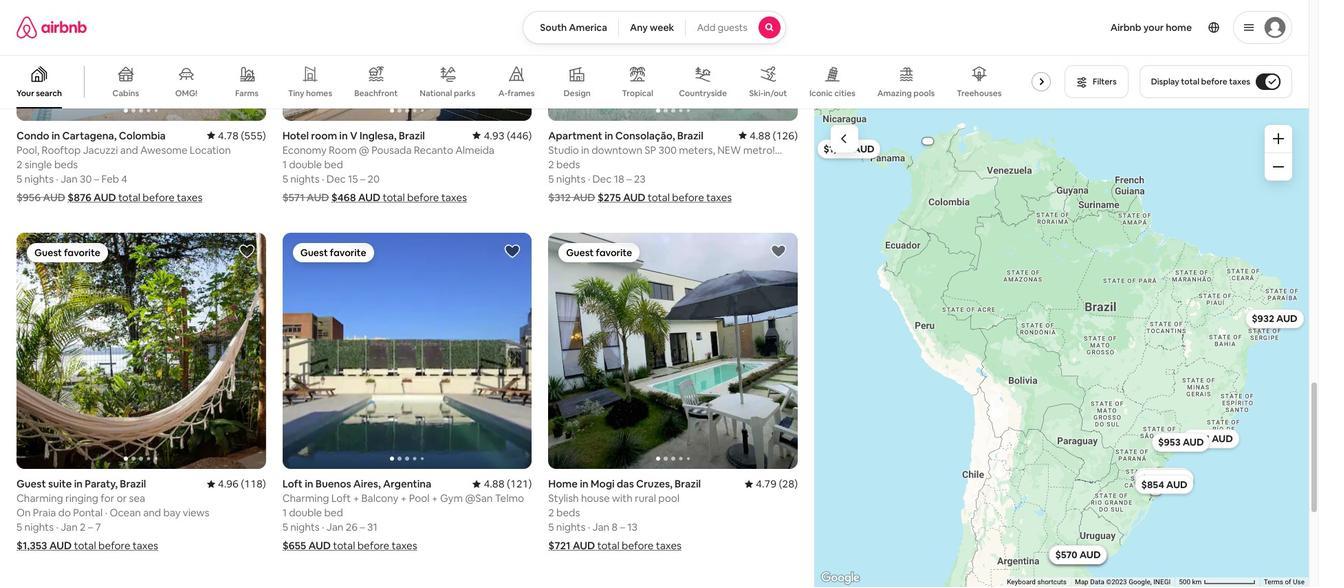 Task type: describe. For each thing, give the bounding box(es) containing it.
terms of use
[[1264, 579, 1305, 587]]

(555)
[[241, 129, 266, 142]]

your search
[[17, 88, 62, 99]]

total right the 'display'
[[1181, 76, 1199, 87]]

4.88 for 4.88 (126)
[[750, 129, 770, 142]]

buenos
[[315, 478, 351, 491]]

$876 aud inside condo in cartagena, colombia pool, rooftop jacuzzi  and awesome location 2 single beds 5 nights · jan 30 – feb 4 $956 aud $876 aud total before taxes
[[68, 191, 116, 204]]

$275 aud
[[598, 191, 646, 204]]

location
[[190, 143, 231, 157]]

das
[[617, 478, 634, 491]]

mogi
[[591, 478, 615, 491]]

total inside loft in buenos aires, argentina charming loft + balcony + pool + gym @san telmo 1 double bed 5 nights · jan 26 – 31 $655 aud total before taxes
[[333, 540, 355, 553]]

and inside guest suite in paraty, brazil charming ringing for or sea on praia do pontal · ocean and bay views 5 nights · jan 2 – 7 $1,353 aud total before taxes
[[143, 507, 161, 520]]

pools
[[913, 88, 935, 99]]

amazing pools
[[877, 88, 935, 99]]

· down for
[[105, 507, 107, 520]]

none search field containing south america
[[523, 11, 786, 44]]

$647 aud
[[1055, 549, 1100, 562]]

on
[[17, 507, 31, 520]]

terms of use link
[[1264, 579, 1305, 587]]

zoom in image
[[1273, 133, 1284, 144]]

week
[[650, 21, 674, 34]]

beachfront
[[354, 88, 398, 99]]

google,
[[1129, 579, 1152, 587]]

$854 aud
[[1141, 479, 1187, 491]]

for
[[101, 493, 114, 506]]

nights inside guest suite in paraty, brazil charming ringing for or sea on praia do pontal · ocean and bay views 5 nights · jan 2 – 7 $1,353 aud total before taxes
[[24, 521, 54, 534]]

4
[[121, 172, 127, 185]]

your
[[1143, 21, 1164, 34]]

do
[[58, 507, 71, 520]]

total inside home in mogi das cruzes, brazil stylish house with rural pool 2 beds 5 nights · jan 8 – 13 $721 aud total before taxes
[[597, 540, 619, 553]]

search
[[36, 88, 62, 99]]

shortcuts
[[1037, 579, 1067, 587]]

$312 aud
[[548, 191, 595, 204]]

4.96
[[218, 478, 239, 491]]

keyboard shortcuts
[[1007, 579, 1067, 587]]

in for apartment in consolação, brazil
[[605, 129, 613, 142]]

$854 aud button
[[1135, 475, 1193, 495]]

$953 aud
[[1158, 437, 1204, 449]]

before right the 'display'
[[1201, 76, 1227, 87]]

26
[[346, 521, 358, 534]]

· inside hotel room in v inglesa, brazil economy room @ pousada recanto almeida 1 double bed 5 nights · dec 15 – 20 $571 aud $468 aud total before taxes
[[322, 172, 324, 185]]

group containing national parks
[[0, 55, 1062, 109]]

20
[[368, 172, 380, 185]]

– inside guest suite in paraty, brazil charming ringing for or sea on praia do pontal · ocean and bay views 5 nights · jan 2 – 7 $1,353 aud total before taxes
[[88, 521, 93, 534]]

jacuzzi
[[83, 143, 118, 157]]

group for guest suite in paraty, brazil charming ringing for or sea on praia do pontal · ocean and bay views 5 nights · jan 2 – 7 $1,353 aud total before taxes
[[17, 233, 266, 470]]

4.93 out of 5 average rating,  446 reviews image
[[473, 129, 532, 142]]

1 + from the left
[[353, 493, 359, 506]]

tiny homes
[[288, 88, 332, 99]]

pool
[[658, 493, 679, 506]]

pool
[[409, 493, 430, 506]]

$956 aud
[[17, 191, 65, 204]]

add to wishlist: guest suite in paraty, brazil image
[[238, 243, 255, 260]]

1 inside hotel room in v inglesa, brazil economy room @ pousada recanto almeida 1 double bed 5 nights · dec 15 – 20 $571 aud $468 aud total before taxes
[[282, 158, 287, 171]]

18
[[614, 172, 624, 185]]

airbnb your home
[[1110, 21, 1192, 34]]

design
[[564, 88, 591, 99]]

$721 aud
[[548, 540, 595, 553]]

keyboard
[[1007, 579, 1036, 587]]

$451 aud
[[1188, 433, 1233, 445]]

$655 aud
[[282, 540, 331, 553]]

economy
[[282, 144, 327, 157]]

(118)
[[241, 478, 266, 491]]

3 + from the left
[[432, 493, 438, 506]]

taxes inside condo in cartagena, colombia pool, rooftop jacuzzi  and awesome location 2 single beds 5 nights · jan 30 – feb 4 $956 aud $876 aud total before taxes
[[177, 191, 202, 204]]

$571 aud
[[282, 191, 329, 204]]

2 beds 5 nights · dec 18 – 23 $312 aud $275 aud total before taxes
[[548, 158, 732, 204]]

(28)
[[779, 478, 798, 491]]

bed inside hotel room in v inglesa, brazil economy room @ pousada recanto almeida 1 double bed 5 nights · dec 15 – 20 $571 aud $468 aud total before taxes
[[324, 158, 343, 171]]

31
[[367, 521, 377, 534]]

room
[[329, 144, 357, 157]]

hotel room in v inglesa, brazil economy room @ pousada recanto almeida 1 double bed 5 nights · dec 15 – 20 $571 aud $468 aud total before taxes
[[282, 129, 494, 204]]

nights inside condo in cartagena, colombia pool, rooftop jacuzzi  and awesome location 2 single beds 5 nights · jan 30 – feb 4 $956 aud $876 aud total before taxes
[[24, 172, 54, 185]]

in/out
[[764, 88, 787, 99]]

$795 aud button
[[1135, 470, 1193, 489]]

before inside condo in cartagena, colombia pool, rooftop jacuzzi  and awesome location 2 single beds 5 nights · jan 30 – feb 4 $956 aud $876 aud total before taxes
[[143, 191, 175, 204]]

$932 aud
[[1251, 313, 1297, 325]]

almeida
[[455, 144, 494, 157]]

· inside 2 beds 5 nights · dec 18 – 23 $312 aud $275 aud total before taxes
[[588, 172, 590, 185]]

ski-in/out
[[749, 88, 787, 99]]

4.96 (118)
[[218, 478, 266, 491]]

jan inside home in mogi das cruzes, brazil stylish house with rural pool 2 beds 5 nights · jan 8 – 13 $721 aud total before taxes
[[592, 521, 609, 534]]

jan inside guest suite in paraty, brazil charming ringing for or sea on praia do pontal · ocean and bay views 5 nights · jan 2 – 7 $1,353 aud total before taxes
[[61, 521, 78, 534]]

add to wishlist: home in mogi das cruzes, brazil image
[[770, 243, 787, 260]]

jan inside loft in buenos aires, argentina charming loft + balcony + pool + gym @san telmo 1 double bed 5 nights · jan 26 – 31 $655 aud total before taxes
[[327, 521, 343, 534]]

taxes inside guest suite in paraty, brazil charming ringing for or sea on praia do pontal · ocean and bay views 5 nights · jan 2 – 7 $1,353 aud total before taxes
[[133, 540, 158, 553]]

4.88 (121)
[[484, 478, 532, 491]]

1 inside loft in buenos aires, argentina charming loft + balcony + pool + gym @san telmo 1 double bed 5 nights · jan 26 – 31 $655 aud total before taxes
[[282, 507, 287, 520]]

views
[[183, 507, 209, 520]]

profile element
[[802, 0, 1292, 55]]

america
[[569, 21, 607, 34]]

ski-
[[749, 88, 764, 99]]

$229 aud
[[1055, 549, 1100, 562]]

4.96 out of 5 average rating,  118 reviews image
[[207, 478, 266, 491]]

group for loft in buenos aires, argentina charming loft + balcony + pool + gym @san telmo 1 double bed 5 nights · jan 26 – 31 $655 aud total before taxes
[[282, 233, 532, 470]]

(446)
[[507, 129, 532, 142]]

apartment
[[548, 129, 602, 142]]

5 inside hotel room in v inglesa, brazil economy room @ pousada recanto almeida 1 double bed 5 nights · dec 15 – 20 $571 aud $468 aud total before taxes
[[282, 172, 288, 185]]

before inside hotel room in v inglesa, brazil economy room @ pousada recanto almeida 1 double bed 5 nights · dec 15 – 20 $571 aud $468 aud total before taxes
[[407, 191, 439, 204]]

$1,353 aud
[[17, 540, 72, 553]]

map
[[1075, 579, 1088, 587]]

7
[[95, 521, 101, 534]]

in for condo in cartagena, colombia pool, rooftop jacuzzi  and awesome location 2 single beds 5 nights · jan 30 – feb 4 $956 aud $876 aud total before taxes
[[52, 129, 60, 142]]

$742 aud button
[[1134, 468, 1192, 487]]

beds inside 2 beds 5 nights · dec 18 – 23 $312 aud $275 aud total before taxes
[[556, 158, 580, 171]]

a-
[[498, 88, 507, 99]]

5 inside guest suite in paraty, brazil charming ringing for or sea on praia do pontal · ocean and bay views 5 nights · jan 2 – 7 $1,353 aud total before taxes
[[17, 521, 22, 534]]

in for loft in buenos aires, argentina charming loft + balcony + pool + gym @san telmo 1 double bed 5 nights · jan 26 – 31 $655 aud total before taxes
[[305, 478, 313, 491]]

4.88 (126)
[[750, 129, 798, 142]]

total inside condo in cartagena, colombia pool, rooftop jacuzzi  and awesome location 2 single beds 5 nights · jan 30 – feb 4 $956 aud $876 aud total before taxes
[[118, 191, 140, 204]]

sea
[[129, 493, 145, 506]]

in inside hotel room in v inglesa, brazil economy room @ pousada recanto almeida 1 double bed 5 nights · dec 15 – 20 $571 aud $468 aud total before taxes
[[339, 129, 348, 142]]

airbnb your home link
[[1102, 13, 1200, 42]]

· inside home in mogi das cruzes, brazil stylish house with rural pool 2 beds 5 nights · jan 8 – 13 $721 aud total before taxes
[[588, 521, 590, 534]]

4.88 out of 5 average rating,  126 reviews image
[[739, 129, 798, 142]]

home
[[548, 478, 578, 491]]

in inside guest suite in paraty, brazil charming ringing for or sea on praia do pontal · ocean and bay views 5 nights · jan 2 – 7 $1,353 aud total before taxes
[[74, 478, 83, 491]]

rooftop
[[42, 143, 81, 157]]

4.78 out of 5 average rating,  555 reviews image
[[207, 129, 266, 142]]

$446 aud button
[[1048, 546, 1107, 565]]

4.79 (28)
[[756, 478, 798, 491]]

500 km
[[1179, 579, 1203, 587]]



Task type: locate. For each thing, give the bounding box(es) containing it.
2 charming from the left
[[282, 493, 329, 506]]

5 inside 2 beds 5 nights · dec 18 – 23 $312 aud $275 aud total before taxes
[[548, 172, 554, 185]]

argentina
[[383, 478, 431, 491]]

nights down single
[[24, 172, 54, 185]]

@san
[[465, 493, 493, 506]]

– right 15
[[360, 172, 365, 185]]

data
[[1090, 579, 1104, 587]]

guest suite in paraty, brazil charming ringing for or sea on praia do pontal · ocean and bay views 5 nights · jan 2 – 7 $1,353 aud total before taxes
[[17, 478, 209, 553]]

before inside 2 beds 5 nights · dec 18 – 23 $312 aud $275 aud total before taxes
[[672, 191, 704, 204]]

terms
[[1264, 579, 1283, 587]]

before inside loft in buenos aires, argentina charming loft + balcony + pool + gym @san telmo 1 double bed 5 nights · jan 26 – 31 $655 aud total before taxes
[[357, 540, 389, 553]]

awesome
[[140, 143, 187, 157]]

4.88 out of 5 average rating,  121 reviews image
[[473, 478, 532, 491]]

1 down economy
[[282, 158, 287, 171]]

jan left 8
[[592, 521, 609, 534]]

ocean
[[110, 507, 141, 520]]

0 horizontal spatial charming
[[17, 493, 63, 506]]

nights up $721 aud
[[556, 521, 586, 534]]

and inside condo in cartagena, colombia pool, rooftop jacuzzi  and awesome location 2 single beds 5 nights · jan 30 – feb 4 $956 aud $876 aud total before taxes
[[120, 143, 138, 157]]

1 horizontal spatial 4.88
[[750, 129, 770, 142]]

$876 aud down pools
[[918, 139, 937, 143]]

double inside hotel room in v inglesa, brazil economy room @ pousada recanto almeida 1 double bed 5 nights · dec 15 – 20 $571 aud $468 aud total before taxes
[[289, 158, 322, 171]]

+
[[353, 493, 359, 506], [401, 493, 407, 506], [432, 493, 438, 506]]

bed down the "room"
[[324, 158, 343, 171]]

5 up $312 aud
[[548, 172, 554, 185]]

2 inside condo in cartagena, colombia pool, rooftop jacuzzi  and awesome location 2 single beds 5 nights · jan 30 – feb 4 $956 aud $876 aud total before taxes
[[17, 158, 22, 171]]

$229 aud button
[[1049, 546, 1107, 565]]

taxes inside 2 beds 5 nights · dec 18 – 23 $312 aud $275 aud total before taxes
[[706, 191, 732, 204]]

5 inside loft in buenos aires, argentina charming loft + balcony + pool + gym @san telmo 1 double bed 5 nights · jan 26 – 31 $655 aud total before taxes
[[282, 521, 288, 534]]

4.88 left (126)
[[750, 129, 770, 142]]

0 vertical spatial 4.88
[[750, 129, 770, 142]]

500
[[1179, 579, 1190, 587]]

brazil inside home in mogi das cruzes, brazil stylish house with rural pool 2 beds 5 nights · jan 8 – 13 $721 aud total before taxes
[[675, 478, 701, 491]]

beds inside home in mogi das cruzes, brazil stylish house with rural pool 2 beds 5 nights · jan 8 – 13 $721 aud total before taxes
[[556, 507, 580, 520]]

before down 31 at the left bottom of page
[[357, 540, 389, 553]]

4.88
[[750, 129, 770, 142], [484, 478, 505, 491]]

in inside home in mogi das cruzes, brazil stylish house with rural pool 2 beds 5 nights · jan 8 – 13 $721 aud total before taxes
[[580, 478, 588, 491]]

in up rooftop
[[52, 129, 60, 142]]

1 horizontal spatial charming
[[282, 493, 329, 506]]

colombia
[[119, 129, 166, 142]]

south
[[540, 21, 567, 34]]

km
[[1192, 579, 1202, 587]]

5 up the $655 aud on the left bottom of the page
[[282, 521, 288, 534]]

4.88 for 4.88 (121)
[[484, 478, 505, 491]]

brazil up the sea
[[120, 478, 146, 491]]

house
[[581, 493, 610, 506]]

13
[[627, 521, 637, 534]]

– left 31 at the left bottom of page
[[360, 521, 365, 534]]

beds down stylish
[[556, 507, 580, 520]]

0 horizontal spatial loft
[[282, 478, 303, 491]]

©2023
[[1106, 579, 1127, 587]]

nights inside hotel room in v inglesa, brazil economy room @ pousada recanto almeida 1 double bed 5 nights · dec 15 – 20 $571 aud $468 aud total before taxes
[[290, 172, 320, 185]]

2 down apartment
[[548, 158, 554, 171]]

charming for loft
[[282, 493, 329, 506]]

total
[[1181, 76, 1199, 87], [118, 191, 140, 204], [383, 191, 405, 204], [648, 191, 670, 204], [74, 540, 96, 553], [333, 540, 355, 553], [597, 540, 619, 553]]

23
[[634, 172, 646, 185]]

total down 8
[[597, 540, 619, 553]]

1 horizontal spatial $876 aud
[[918, 139, 937, 143]]

0 vertical spatial double
[[289, 158, 322, 171]]

any week
[[630, 21, 674, 34]]

total inside hotel room in v inglesa, brazil economy room @ pousada recanto almeida 1 double bed 5 nights · dec 15 – 20 $571 aud $468 aud total before taxes
[[383, 191, 405, 204]]

total down 4
[[118, 191, 140, 204]]

nights up the $655 aud on the left bottom of the page
[[290, 521, 320, 534]]

0 vertical spatial and
[[120, 143, 138, 157]]

dec
[[327, 172, 346, 185], [592, 172, 612, 185]]

5 up $571 aud
[[282, 172, 288, 185]]

charming up praia
[[17, 493, 63, 506]]

2 bed from the top
[[324, 507, 343, 520]]

home
[[1166, 21, 1192, 34]]

countryside
[[679, 88, 727, 99]]

1 horizontal spatial loft
[[331, 493, 351, 506]]

– right 30
[[94, 172, 99, 185]]

double up the $655 aud on the left bottom of the page
[[289, 507, 322, 520]]

nights down praia
[[24, 521, 54, 534]]

group for home in mogi das cruzes, brazil stylish house with rural pool 2 beds 5 nights · jan 8 – 13 $721 aud total before taxes
[[548, 233, 798, 470]]

suite
[[48, 478, 72, 491]]

brazil inside guest suite in paraty, brazil charming ringing for or sea on praia do pontal · ocean and bay views 5 nights · jan 2 – 7 $1,353 aud total before taxes
[[120, 478, 146, 491]]

5 up $956 aud on the left of page
[[17, 172, 22, 185]]

2 inside home in mogi das cruzes, brazil stylish house with rural pool 2 beds 5 nights · jan 8 – 13 $721 aud total before taxes
[[548, 507, 554, 520]]

and left bay on the bottom left of page
[[143, 507, 161, 520]]

room
[[311, 129, 337, 142]]

0 horizontal spatial 4.88
[[484, 478, 505, 491]]

1 charming from the left
[[17, 493, 63, 506]]

· inside loft in buenos aires, argentina charming loft + balcony + pool + gym @san telmo 1 double bed 5 nights · jan 26 – 31 $655 aud total before taxes
[[322, 521, 324, 534]]

+ down argentina
[[401, 493, 407, 506]]

apartment in consolação, brazil
[[548, 129, 703, 142]]

– right 8
[[620, 521, 625, 534]]

in up ringing
[[74, 478, 83, 491]]

+ down aires,
[[353, 493, 359, 506]]

2 horizontal spatial +
[[432, 493, 438, 506]]

5 down the on
[[17, 521, 22, 534]]

charming down buenos
[[282, 493, 329, 506]]

total down 26
[[333, 540, 355, 553]]

total right $468 aud
[[383, 191, 405, 204]]

0 vertical spatial 1
[[282, 158, 287, 171]]

· up $956 aud on the left of page
[[56, 172, 58, 185]]

taxes inside loft in buenos aires, argentina charming loft + balcony + pool + gym @san telmo 1 double bed 5 nights · jan 26 – 31 $655 aud total before taxes
[[392, 540, 417, 553]]

1 vertical spatial 1
[[282, 507, 287, 520]]

cities
[[834, 88, 855, 99]]

4.78
[[218, 129, 239, 142]]

15
[[348, 172, 358, 185]]

brazil down countryside
[[677, 129, 703, 142]]

$876 aud down 30
[[68, 191, 116, 204]]

beds down rooftop
[[54, 158, 78, 171]]

5 inside home in mogi das cruzes, brazil stylish house with rural pool 2 beds 5 nights · jan 8 – 13 $721 aud total before taxes
[[548, 521, 554, 534]]

frames
[[507, 88, 535, 99]]

total down '7'
[[74, 540, 96, 553]]

· up $571 aud
[[322, 172, 324, 185]]

brazil up pool
[[675, 478, 701, 491]]

rural
[[635, 493, 656, 506]]

and
[[120, 143, 138, 157], [143, 507, 161, 520]]

jan left 26
[[327, 521, 343, 534]]

of
[[1285, 579, 1291, 587]]

1 vertical spatial bed
[[324, 507, 343, 520]]

double
[[289, 158, 322, 171], [289, 507, 322, 520]]

taxes inside hotel room in v inglesa, brazil economy room @ pousada recanto almeida 1 double bed 5 nights · dec 15 – 20 $571 aud $468 aud total before taxes
[[441, 191, 467, 204]]

in inside loft in buenos aires, argentina charming loft + balcony + pool + gym @san telmo 1 double bed 5 nights · jan 26 – 31 $655 aud total before taxes
[[305, 478, 313, 491]]

1 horizontal spatial and
[[143, 507, 161, 520]]

$570 aud button
[[1049, 546, 1107, 565]]

bed down buenos
[[324, 507, 343, 520]]

beds inside condo in cartagena, colombia pool, rooftop jacuzzi  and awesome location 2 single beds 5 nights · jan 30 – feb 4 $956 aud $876 aud total before taxes
[[54, 158, 78, 171]]

national
[[420, 88, 452, 99]]

in for home in mogi das cruzes, brazil stylish house with rural pool 2 beds 5 nights · jan 8 – 13 $721 aud total before taxes
[[580, 478, 588, 491]]

dec inside hotel room in v inglesa, brazil economy room @ pousada recanto almeida 1 double bed 5 nights · dec 15 – 20 $571 aud $468 aud total before taxes
[[327, 172, 346, 185]]

2 1 from the top
[[282, 507, 287, 520]]

zoom out image
[[1273, 162, 1284, 173]]

0 vertical spatial loft
[[282, 478, 303, 491]]

2 dec from the left
[[592, 172, 612, 185]]

2 down 'pontal'
[[80, 521, 86, 534]]

1 bed from the top
[[324, 158, 343, 171]]

before down the 13
[[622, 540, 654, 553]]

beds for condo
[[54, 158, 78, 171]]

1 dec from the left
[[327, 172, 346, 185]]

0 horizontal spatial $876 aud
[[68, 191, 116, 204]]

4.88 up @san
[[484, 478, 505, 491]]

cartagena,
[[62, 129, 117, 142]]

nights inside home in mogi das cruzes, brazil stylish house with rural pool 2 beds 5 nights · jan 8 – 13 $721 aud total before taxes
[[556, 521, 586, 534]]

a-frames
[[498, 88, 535, 99]]

in inside condo in cartagena, colombia pool, rooftop jacuzzi  and awesome location 2 single beds 5 nights · jan 30 – feb 4 $956 aud $876 aud total before taxes
[[52, 129, 60, 142]]

beds down apartment
[[556, 158, 580, 171]]

· down do
[[56, 521, 58, 534]]

in left buenos
[[305, 478, 313, 491]]

add guests
[[697, 21, 747, 34]]

nights
[[24, 172, 54, 185], [290, 172, 320, 185], [556, 172, 586, 185], [24, 521, 54, 534], [290, 521, 320, 534], [556, 521, 586, 534]]

balcony
[[361, 493, 398, 506]]

$876 aud inside button
[[918, 139, 937, 143]]

· up the $655 aud on the left bottom of the page
[[322, 521, 324, 534]]

brazil inside hotel room in v inglesa, brazil economy room @ pousada recanto almeida 1 double bed 5 nights · dec 15 – 20 $571 aud $468 aud total before taxes
[[399, 129, 425, 142]]

dec inside 2 beds 5 nights · dec 18 – 23 $312 aud $275 aud total before taxes
[[592, 172, 612, 185]]

– right 18
[[627, 172, 632, 185]]

google image
[[818, 570, 863, 588]]

gym
[[440, 493, 463, 506]]

$790 aud
[[1141, 473, 1187, 486]]

@
[[359, 144, 369, 157]]

nights up $312 aud
[[556, 172, 586, 185]]

$468 aud
[[331, 191, 381, 204]]

in right apartment
[[605, 129, 613, 142]]

nights inside 2 beds 5 nights · dec 18 – 23 $312 aud $275 aud total before taxes
[[556, 172, 586, 185]]

dec left 18
[[592, 172, 612, 185]]

in up house
[[580, 478, 588, 491]]

4.79 out of 5 average rating,  28 reviews image
[[745, 478, 798, 491]]

before right $275 aud
[[672, 191, 704, 204]]

1 vertical spatial and
[[143, 507, 161, 520]]

loft in buenos aires, argentina charming loft + balcony + pool + gym @san telmo 1 double bed 5 nights · jan 26 – 31 $655 aud total before taxes
[[282, 478, 524, 553]]

before inside home in mogi das cruzes, brazil stylish house with rural pool 2 beds 5 nights · jan 8 – 13 $721 aud total before taxes
[[622, 540, 654, 553]]

2 double from the top
[[289, 507, 322, 520]]

charming inside guest suite in paraty, brazil charming ringing for or sea on praia do pontal · ocean and bay views 5 nights · jan 2 – 7 $1,353 aud total before taxes
[[17, 493, 63, 506]]

1 up the $655 aud on the left bottom of the page
[[282, 507, 287, 520]]

with
[[612, 493, 633, 506]]

dec left 15
[[327, 172, 346, 185]]

None search field
[[523, 11, 786, 44]]

– inside loft in buenos aires, argentina charming loft + balcony + pool + gym @san telmo 1 double bed 5 nights · jan 26 – 31 $655 aud total before taxes
[[360, 521, 365, 534]]

+ right pool
[[432, 493, 438, 506]]

30
[[80, 172, 92, 185]]

– left '7'
[[88, 521, 93, 534]]

2 inside guest suite in paraty, brazil charming ringing for or sea on praia do pontal · ocean and bay views 5 nights · jan 2 – 7 $1,353 aud total before taxes
[[80, 521, 86, 534]]

aires,
[[353, 478, 381, 491]]

– inside 2 beds 5 nights · dec 18 – 23 $312 aud $275 aud total before taxes
[[627, 172, 632, 185]]

loft right (118)
[[282, 478, 303, 491]]

bed inside loft in buenos aires, argentina charming loft + balcony + pool + gym @san telmo 1 double bed 5 nights · jan 26 – 31 $655 aud total before taxes
[[324, 507, 343, 520]]

· inside condo in cartagena, colombia pool, rooftop jacuzzi  and awesome location 2 single beds 5 nights · jan 30 – feb 4 $956 aud $876 aud total before taxes
[[56, 172, 58, 185]]

before down '7'
[[98, 540, 130, 553]]

1 horizontal spatial +
[[401, 493, 407, 506]]

0 vertical spatial $876 aud
[[918, 139, 937, 143]]

total inside guest suite in paraty, brazil charming ringing for or sea on praia do pontal · ocean and bay views 5 nights · jan 2 – 7 $1,353 aud total before taxes
[[74, 540, 96, 553]]

5
[[17, 172, 22, 185], [282, 172, 288, 185], [548, 172, 554, 185], [17, 521, 22, 534], [282, 521, 288, 534], [548, 521, 554, 534]]

before down awesome
[[143, 191, 175, 204]]

5 up $721 aud
[[548, 521, 554, 534]]

hotel
[[282, 129, 309, 142]]

2 + from the left
[[401, 493, 407, 506]]

– inside condo in cartagena, colombia pool, rooftop jacuzzi  and awesome location 2 single beds 5 nights · jan 30 – feb 4 $956 aud $876 aud total before taxes
[[94, 172, 99, 185]]

add
[[697, 21, 716, 34]]

before down recanto
[[407, 191, 439, 204]]

add to wishlist: loft in buenos aires, argentina image
[[504, 243, 521, 260]]

$932 aud button
[[1245, 309, 1303, 329]]

· up $312 aud
[[588, 172, 590, 185]]

taxes inside home in mogi das cruzes, brazil stylish house with rural pool 2 beds 5 nights · jan 8 – 13 $721 aud total before taxes
[[656, 540, 681, 553]]

nights inside loft in buenos aires, argentina charming loft + balcony + pool + gym @san telmo 1 double bed 5 nights · jan 26 – 31 $655 aud total before taxes
[[290, 521, 320, 534]]

inglesa,
[[360, 129, 397, 142]]

double down economy
[[289, 158, 322, 171]]

parks
[[454, 88, 475, 99]]

$451 aud button
[[1182, 430, 1239, 449]]

v
[[350, 129, 357, 142]]

filters button
[[1065, 65, 1128, 98]]

· up $721 aud
[[588, 521, 590, 534]]

omg!
[[175, 88, 197, 99]]

and down colombia
[[120, 143, 138, 157]]

2 down pool,
[[17, 158, 22, 171]]

loft down buenos
[[331, 493, 351, 506]]

1
[[282, 158, 287, 171], [282, 507, 287, 520]]

1 vertical spatial $876 aud
[[68, 191, 116, 204]]

2 inside 2 beds 5 nights · dec 18 – 23 $312 aud $275 aud total before taxes
[[548, 158, 554, 171]]

stylish
[[548, 493, 579, 506]]

1 vertical spatial 4.88
[[484, 478, 505, 491]]

total inside 2 beds 5 nights · dec 18 – 23 $312 aud $275 aud total before taxes
[[648, 191, 670, 204]]

farms
[[235, 88, 259, 99]]

in left 'v'
[[339, 129, 348, 142]]

charming for guest
[[17, 493, 63, 506]]

google map
showing 20 stays. region
[[814, 109, 1309, 588]]

paraty,
[[85, 478, 118, 491]]

before inside guest suite in paraty, brazil charming ringing for or sea on praia do pontal · ocean and bay views 5 nights · jan 2 – 7 $1,353 aud total before taxes
[[98, 540, 130, 553]]

jan inside condo in cartagena, colombia pool, rooftop jacuzzi  and awesome location 2 single beds 5 nights · jan 30 – feb 4 $956 aud $876 aud total before taxes
[[61, 172, 78, 185]]

4.79
[[756, 478, 777, 491]]

total right $275 aud
[[648, 191, 670, 204]]

group
[[0, 55, 1062, 109], [17, 233, 266, 470], [282, 233, 532, 470], [548, 233, 798, 470]]

condo in cartagena, colombia pool, rooftop jacuzzi  and awesome location 2 single beds 5 nights · jan 30 – feb 4 $956 aud $876 aud total before taxes
[[17, 129, 231, 204]]

– inside home in mogi das cruzes, brazil stylish house with rural pool 2 beds 5 nights · jan 8 – 13 $721 aud total before taxes
[[620, 521, 625, 534]]

1 double from the top
[[289, 158, 322, 171]]

(121)
[[507, 478, 532, 491]]

1 vertical spatial double
[[289, 507, 322, 520]]

tiny
[[288, 88, 304, 99]]

1 vertical spatial loft
[[331, 493, 351, 506]]

jan down do
[[61, 521, 78, 534]]

0 horizontal spatial +
[[353, 493, 359, 506]]

5 inside condo in cartagena, colombia pool, rooftop jacuzzi  and awesome location 2 single beds 5 nights · jan 30 – feb 4 $956 aud $876 aud total before taxes
[[17, 172, 22, 185]]

airbnb
[[1110, 21, 1141, 34]]

0 horizontal spatial dec
[[327, 172, 346, 185]]

home in mogi das cruzes, brazil stylish house with rural pool 2 beds 5 nights · jan 8 – 13 $721 aud total before taxes
[[548, 478, 701, 553]]

beds for home
[[556, 507, 580, 520]]

– inside hotel room in v inglesa, brazil economy room @ pousada recanto almeida 1 double bed 5 nights · dec 15 – 20 $571 aud $468 aud total before taxes
[[360, 172, 365, 185]]

1 1 from the top
[[282, 158, 287, 171]]

any week button
[[618, 11, 686, 44]]

nights up $571 aud
[[290, 172, 320, 185]]

consolação,
[[615, 129, 675, 142]]

charming
[[17, 493, 63, 506], [282, 493, 329, 506]]

keyboard shortcuts button
[[1007, 578, 1067, 588]]

0 horizontal spatial and
[[120, 143, 138, 157]]

2 down stylish
[[548, 507, 554, 520]]

0 vertical spatial bed
[[324, 158, 343, 171]]

jan left 30
[[61, 172, 78, 185]]

1 horizontal spatial dec
[[592, 172, 612, 185]]

double inside loft in buenos aires, argentina charming loft + balcony + pool + gym @san telmo 1 double bed 5 nights · jan 26 – 31 $655 aud total before taxes
[[289, 507, 322, 520]]

brazil up the pousada
[[399, 129, 425, 142]]

$570 aud
[[1055, 549, 1100, 562]]

charming inside loft in buenos aires, argentina charming loft + balcony + pool + gym @san telmo 1 double bed 5 nights · jan 26 – 31 $655 aud total before taxes
[[282, 493, 329, 506]]



Task type: vqa. For each thing, say whether or not it's contained in the screenshot.
UFO Guadalupe image 1 at left
no



